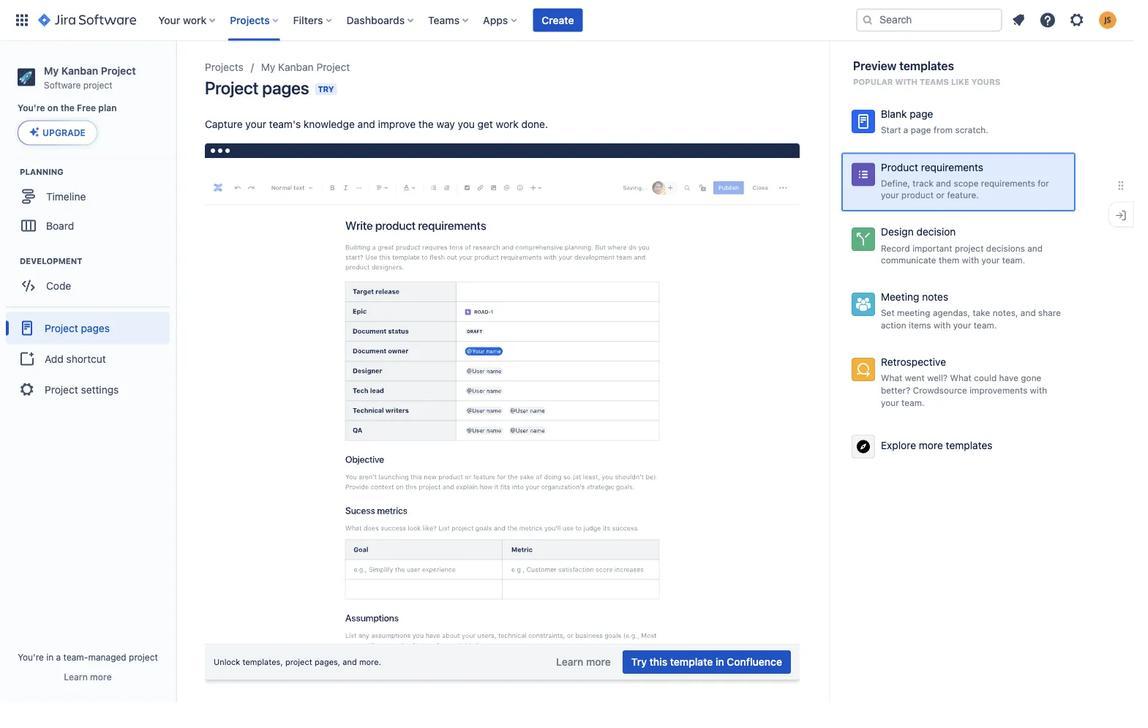 Task type: describe. For each thing, give the bounding box(es) containing it.
my for my kanban project software project
[[44, 64, 59, 76]]

apps button
[[479, 8, 523, 32]]

more for the leftmost the learn more button
[[90, 672, 112, 682]]

planning group
[[7, 166, 175, 245]]

project settings link
[[6, 374, 170, 406]]

take
[[973, 308, 991, 318]]

product
[[902, 190, 934, 200]]

and for scope
[[936, 178, 952, 188]]

preview templates popular with teams like yours
[[853, 59, 1001, 87]]

product
[[881, 161, 919, 173]]

items
[[909, 320, 931, 330]]

try
[[318, 85, 334, 94]]

my for my kanban project
[[261, 61, 275, 73]]

and inside meeting notes set meeting agendas, take notes, and share action items with your team.
[[1021, 308, 1036, 318]]

0 vertical spatial the
[[61, 103, 75, 113]]

software
[[44, 80, 81, 90]]

your work
[[158, 14, 207, 26]]

settings image
[[1069, 11, 1086, 29]]

your work button
[[154, 8, 221, 32]]

notifications image
[[1010, 11, 1028, 29]]

product requirements define, track and scope requirements for your product or feature.
[[881, 161, 1050, 200]]

a inside blank page start a page from scratch.
[[904, 125, 909, 135]]

crowdsource
[[913, 385, 967, 395]]

from
[[934, 125, 953, 135]]

help image
[[1039, 11, 1057, 29]]

yours
[[972, 77, 1001, 87]]

project inside project pages link
[[45, 322, 78, 334]]

try this template in confluence button
[[623, 651, 791, 674]]

1 what from the left
[[881, 373, 903, 383]]

2 what from the left
[[950, 373, 972, 383]]

explore more templates
[[881, 439, 993, 451]]

or
[[937, 190, 945, 200]]

plan
[[98, 103, 117, 113]]

define,
[[881, 178, 911, 188]]

1 vertical spatial page
[[911, 125, 932, 135]]

gone
[[1021, 373, 1042, 383]]

explore
[[881, 439, 917, 451]]

you're in a team-managed project
[[18, 652, 158, 662]]

scratch.
[[956, 125, 989, 135]]

meeting notes image
[[855, 296, 872, 313]]

projects button
[[226, 8, 284, 32]]

pages inside group
[[81, 322, 110, 334]]

you
[[458, 118, 475, 130]]

add shortcut button
[[6, 344, 170, 374]]

search image
[[862, 14, 874, 26]]

dashboards button
[[342, 8, 420, 32]]

filters button
[[289, 8, 338, 32]]

my kanban project link
[[261, 59, 350, 76]]

project pages inside group
[[45, 322, 110, 334]]

track
[[913, 178, 934, 188]]

blank page start a page from scratch.
[[881, 108, 989, 135]]

board
[[46, 220, 74, 232]]

improve
[[378, 118, 416, 130]]

way
[[437, 118, 455, 130]]

project inside my kanban project software project
[[83, 80, 112, 90]]

templates inside button
[[946, 439, 993, 451]]

group containing project pages
[[6, 306, 170, 410]]

development
[[20, 256, 82, 266]]

timeline link
[[7, 182, 168, 211]]

and for improve
[[358, 118, 375, 130]]

retrospective image
[[855, 361, 872, 378]]

unlock templates, project pages, and more.
[[214, 657, 381, 667]]

agendas,
[[933, 308, 971, 318]]

create button
[[533, 8, 583, 32]]

development image
[[2, 252, 20, 270]]

with inside retrospective what went well? what could have gone better? crowdsource improvements with your team.
[[1030, 385, 1048, 395]]

your inside product requirements define, track and scope requirements for your product or feature.
[[881, 190, 899, 200]]

and inside design decision record important project decisions and communicate them with your team.
[[1028, 243, 1043, 253]]

meeting
[[881, 291, 920, 303]]

action
[[881, 320, 907, 330]]

meeting notes set meeting agendas, take notes, and share action items with your team.
[[881, 291, 1061, 330]]

get
[[478, 118, 493, 130]]

unlock
[[214, 657, 240, 667]]

preview
[[853, 59, 897, 73]]

your profile and settings image
[[1099, 11, 1117, 29]]

have
[[1000, 373, 1019, 383]]

banner containing your work
[[0, 0, 1135, 41]]

create
[[542, 14, 574, 26]]

learn for the leftmost the learn more button
[[64, 672, 88, 682]]

record
[[881, 243, 910, 253]]

appswitcher icon image
[[13, 11, 31, 29]]

settings
[[81, 384, 119, 396]]

code link
[[7, 271, 168, 300]]

decision image
[[855, 231, 872, 248]]

0 vertical spatial page
[[910, 108, 934, 120]]

well?
[[928, 373, 948, 383]]

shortcut
[[66, 353, 106, 365]]

this
[[650, 656, 668, 668]]

learn more for the rightmost the learn more button
[[556, 656, 611, 668]]

design
[[881, 226, 914, 238]]

and for more.
[[343, 657, 357, 667]]

you're for you're on the free plan
[[18, 103, 45, 113]]

done.
[[522, 118, 548, 130]]

notes
[[922, 291, 949, 303]]

1 horizontal spatial the
[[419, 118, 434, 130]]

project down 'add'
[[45, 384, 78, 396]]

0 horizontal spatial learn more button
[[64, 671, 112, 683]]

knowledge
[[304, 118, 355, 130]]

blank image
[[855, 113, 872, 130]]

work inside your work popup button
[[183, 14, 207, 26]]

capture
[[205, 118, 243, 130]]

kanban for my kanban project
[[278, 61, 314, 73]]

add
[[45, 353, 64, 365]]

you're on the free plan
[[18, 103, 117, 113]]

0 vertical spatial more
[[919, 439, 943, 451]]

improvements
[[970, 385, 1028, 395]]

templates inside preview templates popular with teams like yours
[[900, 59, 954, 73]]

planning
[[20, 167, 63, 176]]

projects for projects link
[[205, 61, 244, 73]]



Task type: vqa. For each thing, say whether or not it's contained in the screenshot.
feed,
no



Task type: locate. For each thing, give the bounding box(es) containing it.
0 vertical spatial team.
[[1003, 255, 1026, 265]]

my
[[261, 61, 275, 73], [44, 64, 59, 76]]

team. down take
[[974, 320, 997, 330]]

my inside my kanban project software project
[[44, 64, 59, 76]]

1 horizontal spatial learn
[[556, 656, 584, 668]]

1 vertical spatial requirements
[[981, 178, 1036, 188]]

share
[[1039, 308, 1061, 318]]

0 vertical spatial learn more
[[556, 656, 611, 668]]

templates down crowdsource
[[946, 439, 993, 451]]

1 vertical spatial the
[[419, 118, 434, 130]]

projects inside dropdown button
[[230, 14, 270, 26]]

in right template
[[716, 656, 724, 668]]

work right the get
[[496, 118, 519, 130]]

for
[[1038, 178, 1050, 188]]

my kanban project
[[261, 61, 350, 73]]

kanban
[[278, 61, 314, 73], [61, 64, 98, 76]]

kanban for my kanban project software project
[[61, 64, 98, 76]]

with inside meeting notes set meeting agendas, take notes, and share action items with your team.
[[934, 320, 951, 330]]

0 horizontal spatial in
[[46, 652, 54, 662]]

1 horizontal spatial learn more
[[556, 656, 611, 668]]

1 vertical spatial learn more
[[64, 672, 112, 682]]

1 vertical spatial templates
[[946, 439, 993, 451]]

primary element
[[9, 0, 856, 41]]

code
[[46, 280, 71, 292]]

page
[[910, 108, 934, 120], [911, 125, 932, 135]]

learn
[[556, 656, 584, 668], [64, 672, 88, 682]]

learn more button down you're in a team-managed project
[[64, 671, 112, 683]]

and inside product requirements define, track and scope requirements for your product or feature.
[[936, 178, 952, 188]]

and left improve
[[358, 118, 375, 130]]

0 horizontal spatial work
[[183, 14, 207, 26]]

in inside try this template in confluence button
[[716, 656, 724, 668]]

banner
[[0, 0, 1135, 41]]

more for the rightmost the learn more button
[[586, 656, 611, 668]]

project
[[83, 80, 112, 90], [955, 243, 984, 253], [129, 652, 158, 662], [285, 657, 312, 667]]

1 horizontal spatial in
[[716, 656, 724, 668]]

team. for retrospective
[[902, 397, 925, 408]]

2 you're from the top
[[18, 652, 44, 662]]

requirements
[[921, 161, 984, 173], [981, 178, 1036, 188]]

kanban inside my kanban project link
[[278, 61, 314, 73]]

on
[[47, 103, 58, 113]]

what
[[881, 373, 903, 383], [950, 373, 972, 383]]

project inside my kanban project link
[[317, 61, 350, 73]]

the
[[61, 103, 75, 113], [419, 118, 434, 130]]

start
[[881, 125, 901, 135]]

my right projects link
[[261, 61, 275, 73]]

project inside design decision record important project decisions and communicate them with your team.
[[955, 243, 984, 253]]

requirements left for
[[981, 178, 1036, 188]]

your left the team's
[[245, 118, 266, 130]]

you're for you're in a team-managed project
[[18, 652, 44, 662]]

product requirements image
[[855, 166, 872, 183]]

0 vertical spatial project pages
[[205, 78, 309, 98]]

0 vertical spatial work
[[183, 14, 207, 26]]

project up 'add'
[[45, 322, 78, 334]]

project pages up add shortcut
[[45, 322, 110, 334]]

more
[[919, 439, 943, 451], [586, 656, 611, 668], [90, 672, 112, 682]]

teams
[[428, 14, 460, 26]]

upgrade
[[42, 128, 86, 138]]

1 vertical spatial team.
[[974, 320, 997, 330]]

more down managed
[[90, 672, 112, 682]]

important
[[913, 243, 953, 253]]

capture your team's knowledge and improve the way you get work done.
[[205, 118, 548, 130]]

teams
[[920, 77, 949, 87]]

my kanban project software project
[[44, 64, 136, 90]]

0 vertical spatial projects
[[230, 14, 270, 26]]

0 vertical spatial a
[[904, 125, 909, 135]]

project up plan
[[83, 80, 112, 90]]

2 horizontal spatial more
[[919, 439, 943, 451]]

the left way
[[419, 118, 434, 130]]

0 horizontal spatial learn
[[64, 672, 88, 682]]

templates,
[[243, 657, 283, 667]]

free
[[77, 103, 96, 113]]

more.
[[359, 657, 381, 667]]

board link
[[7, 211, 168, 240]]

requirements up scope
[[921, 161, 984, 173]]

and up or
[[936, 178, 952, 188]]

and
[[358, 118, 375, 130], [936, 178, 952, 188], [1028, 243, 1043, 253], [1021, 308, 1036, 318], [343, 657, 357, 667]]

your down define,
[[881, 190, 899, 200]]

0 vertical spatial requirements
[[921, 161, 984, 173]]

with
[[895, 77, 918, 87], [962, 255, 980, 265], [934, 320, 951, 330], [1030, 385, 1048, 395]]

0 horizontal spatial pages
[[81, 322, 110, 334]]

your
[[245, 118, 266, 130], [881, 190, 899, 200], [982, 255, 1000, 265], [954, 320, 972, 330], [881, 397, 899, 408]]

0 horizontal spatial more
[[90, 672, 112, 682]]

0 horizontal spatial learn more
[[64, 672, 112, 682]]

more left try at the right bottom of the page
[[586, 656, 611, 668]]

with right them
[[962, 255, 980, 265]]

0 vertical spatial learn
[[556, 656, 584, 668]]

projects link
[[205, 59, 244, 76]]

with left teams
[[895, 77, 918, 87]]

2 vertical spatial team.
[[902, 397, 925, 408]]

learn more inside button
[[556, 656, 611, 668]]

communicate
[[881, 255, 937, 265]]

project pages down projects link
[[205, 78, 309, 98]]

them
[[939, 255, 960, 265]]

try this template in confluence
[[632, 656, 782, 668]]

your inside retrospective what went well? what could have gone better? crowdsource improvements with your team.
[[881, 397, 899, 408]]

1 horizontal spatial learn more button
[[548, 651, 620, 674]]

project inside my kanban project software project
[[101, 64, 136, 76]]

0 horizontal spatial kanban
[[61, 64, 98, 76]]

0 vertical spatial pages
[[262, 78, 309, 98]]

0 horizontal spatial my
[[44, 64, 59, 76]]

1 you're from the top
[[18, 103, 45, 113]]

1 horizontal spatial a
[[904, 125, 909, 135]]

you're left the on
[[18, 103, 45, 113]]

planning image
[[2, 163, 20, 180]]

with inside design decision record important project decisions and communicate them with your team.
[[962, 255, 980, 265]]

with inside preview templates popular with teams like yours
[[895, 77, 918, 87]]

learn more left try at the right bottom of the page
[[556, 656, 611, 668]]

1 vertical spatial you're
[[18, 652, 44, 662]]

learn more for the leftmost the learn more button
[[64, 672, 112, 682]]

the right the on
[[61, 103, 75, 113]]

decision
[[917, 226, 956, 238]]

template
[[670, 656, 713, 668]]

feature.
[[947, 190, 979, 200]]

team-
[[63, 652, 88, 662]]

blank
[[881, 108, 907, 120]]

learn more button
[[548, 651, 620, 674], [64, 671, 112, 683]]

jira software image
[[38, 11, 136, 29], [38, 11, 136, 29]]

work
[[183, 14, 207, 26], [496, 118, 519, 130]]

development group
[[7, 255, 175, 305]]

with down "agendas,"
[[934, 320, 951, 330]]

your inside design decision record important project decisions and communicate them with your team.
[[982, 255, 1000, 265]]

1 horizontal spatial pages
[[262, 78, 309, 98]]

0 horizontal spatial team.
[[902, 397, 925, 408]]

popular
[[853, 77, 893, 87]]

templates
[[900, 59, 954, 73], [946, 439, 993, 451]]

dashboards
[[347, 14, 405, 26]]

team. inside retrospective what went well? what could have gone better? crowdsource improvements with your team.
[[902, 397, 925, 408]]

project right managed
[[129, 652, 158, 662]]

0 vertical spatial you're
[[18, 103, 45, 113]]

learn down the team-
[[64, 672, 88, 682]]

decisions
[[987, 243, 1025, 253]]

[object object] confluence template image
[[205, 158, 800, 703]]

team.
[[1003, 255, 1026, 265], [974, 320, 997, 330], [902, 397, 925, 408]]

try
[[632, 656, 647, 668]]

project up them
[[955, 243, 984, 253]]

more image
[[855, 438, 872, 456]]

project up try
[[317, 61, 350, 73]]

projects for projects dropdown button
[[230, 14, 270, 26]]

templates up teams
[[900, 59, 954, 73]]

went
[[905, 373, 925, 383]]

0 horizontal spatial a
[[56, 652, 61, 662]]

teams button
[[424, 8, 474, 32]]

1 horizontal spatial my
[[261, 61, 275, 73]]

Search field
[[856, 8, 1003, 32]]

1 horizontal spatial work
[[496, 118, 519, 130]]

your down decisions
[[982, 255, 1000, 265]]

1 vertical spatial projects
[[205, 61, 244, 73]]

page right blank at the right of page
[[910, 108, 934, 120]]

1 horizontal spatial more
[[586, 656, 611, 668]]

more right explore
[[919, 439, 943, 451]]

notes,
[[993, 308, 1019, 318]]

project pages
[[205, 78, 309, 98], [45, 322, 110, 334]]

team. down better?
[[902, 397, 925, 408]]

your
[[158, 14, 180, 26]]

and right decisions
[[1028, 243, 1043, 253]]

upgrade button
[[18, 121, 97, 144]]

1 horizontal spatial what
[[950, 373, 972, 383]]

projects right sidebar navigation icon in the top left of the page
[[205, 61, 244, 73]]

a right the start
[[904, 125, 909, 135]]

learn more down you're in a team-managed project
[[64, 672, 112, 682]]

pages,
[[315, 657, 340, 667]]

retrospective
[[881, 356, 947, 368]]

pages up add shortcut button
[[81, 322, 110, 334]]

1 horizontal spatial team.
[[974, 320, 997, 330]]

project
[[317, 61, 350, 73], [101, 64, 136, 76], [205, 78, 259, 98], [45, 322, 78, 334], [45, 384, 78, 396]]

retrospective what went well? what could have gone better? crowdsource improvements with your team.
[[881, 356, 1048, 408]]

with down gone
[[1030, 385, 1048, 395]]

add shortcut
[[45, 353, 106, 365]]

sidebar navigation image
[[160, 59, 192, 88]]

2 vertical spatial more
[[90, 672, 112, 682]]

team. inside design decision record important project decisions and communicate them with your team.
[[1003, 255, 1026, 265]]

kanban up software
[[61, 64, 98, 76]]

1 vertical spatial a
[[56, 652, 61, 662]]

my up software
[[44, 64, 59, 76]]

1 vertical spatial learn
[[64, 672, 88, 682]]

and left share
[[1021, 308, 1036, 318]]

my inside my kanban project link
[[261, 61, 275, 73]]

work right your
[[183, 14, 207, 26]]

group
[[6, 306, 170, 410]]

page left from on the right
[[911, 125, 932, 135]]

kanban inside my kanban project software project
[[61, 64, 98, 76]]

confluence
[[727, 656, 782, 668]]

0 horizontal spatial the
[[61, 103, 75, 113]]

your down better?
[[881, 397, 899, 408]]

timeline
[[46, 190, 86, 202]]

project down projects link
[[205, 78, 259, 98]]

pages down my kanban project link
[[262, 78, 309, 98]]

0 horizontal spatial project pages
[[45, 322, 110, 334]]

managed
[[88, 652, 126, 662]]

team's
[[269, 118, 301, 130]]

1 vertical spatial pages
[[81, 322, 110, 334]]

learn for the rightmost the learn more button
[[556, 656, 584, 668]]

project left pages,
[[285, 657, 312, 667]]

what up better?
[[881, 373, 903, 383]]

2 horizontal spatial team.
[[1003, 255, 1026, 265]]

0 horizontal spatial what
[[881, 373, 903, 383]]

1 vertical spatial work
[[496, 118, 519, 130]]

like
[[951, 77, 970, 87]]

could
[[974, 373, 997, 383]]

project settings
[[45, 384, 119, 396]]

team. inside meeting notes set meeting agendas, take notes, and share action items with your team.
[[974, 320, 997, 330]]

learn left try at the right bottom of the page
[[556, 656, 584, 668]]

1 vertical spatial more
[[586, 656, 611, 668]]

and left more.
[[343, 657, 357, 667]]

what right well?
[[950, 373, 972, 383]]

apps
[[483, 14, 508, 26]]

in left the team-
[[46, 652, 54, 662]]

team. for meeting notes
[[974, 320, 997, 330]]

learn more button left try at the right bottom of the page
[[548, 651, 620, 674]]

you're left the team-
[[18, 652, 44, 662]]

kanban down filters at the top left
[[278, 61, 314, 73]]

projects up projects link
[[230, 14, 270, 26]]

filters
[[293, 14, 323, 26]]

1 horizontal spatial kanban
[[278, 61, 314, 73]]

design decision record important project decisions and communicate them with your team.
[[881, 226, 1043, 265]]

your down "agendas,"
[[954, 320, 972, 330]]

1 horizontal spatial project pages
[[205, 78, 309, 98]]

a left the team-
[[56, 652, 61, 662]]

your inside meeting notes set meeting agendas, take notes, and share action items with your team.
[[954, 320, 972, 330]]

project up plan
[[101, 64, 136, 76]]

0 vertical spatial templates
[[900, 59, 954, 73]]

1 vertical spatial project pages
[[45, 322, 110, 334]]

team. down decisions
[[1003, 255, 1026, 265]]

in
[[46, 652, 54, 662], [716, 656, 724, 668]]



